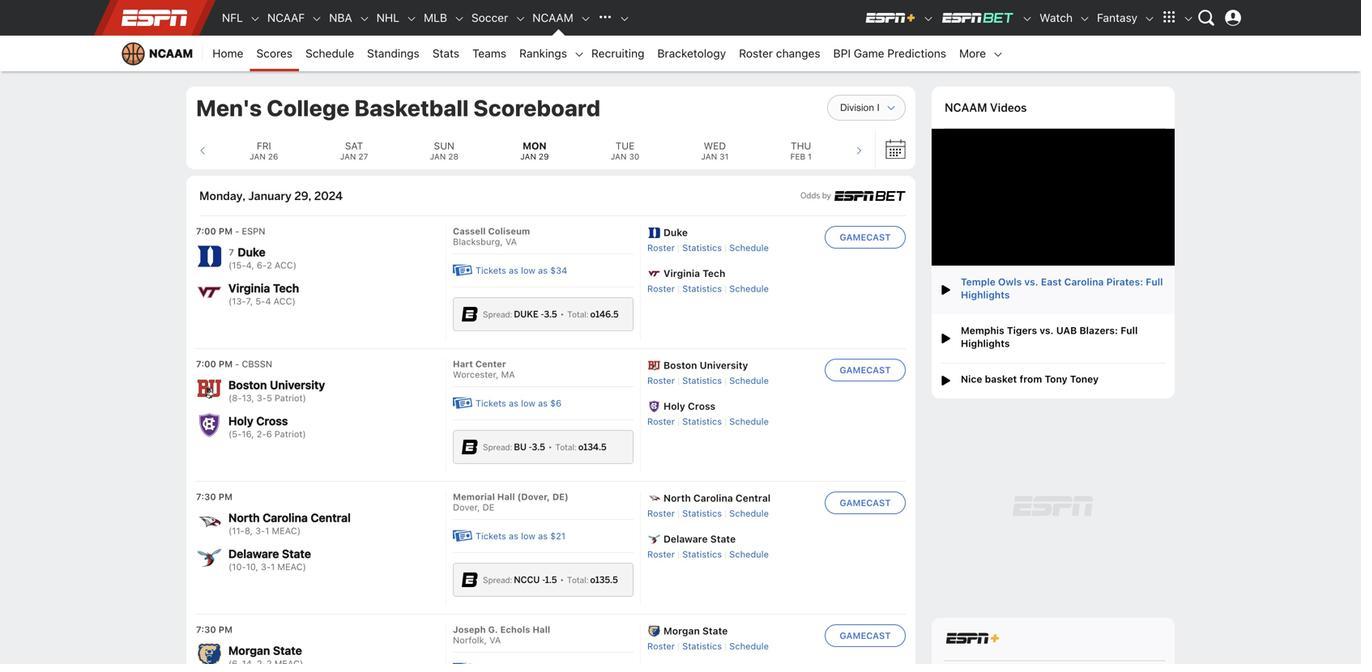 Task type: describe. For each thing, give the bounding box(es) containing it.
roster link for delaware state
[[647, 549, 675, 560]]

tickets for north carolina central
[[476, 531, 506, 542]]

15-
[[232, 260, 246, 271]]

profile management image
[[1225, 10, 1241, 26]]

0 vertical spatial -
[[541, 309, 544, 320]]

4 gamecast link from the top
[[825, 625, 906, 648]]

soccer
[[472, 11, 508, 24]]

spread : bu -3.5
[[483, 442, 545, 453]]

delaware state link for roster statistics schedule
[[647, 533, 769, 546]]

soccer link
[[465, 0, 515, 36]]

total for boston university
[[555, 443, 574, 453]]

espn more sports home page image
[[593, 6, 617, 30]]

full inside temple owls vs. east carolina pirates: full highlights
[[1146, 276, 1163, 287]]

dover,
[[453, 503, 480, 513]]

holy for holy cross ( 5-16 2-6 patriot )
[[228, 414, 253, 428]]

boston university link for roster statistics schedule
[[647, 359, 769, 372]]

1 vertical spatial duke link
[[238, 245, 265, 260]]

7:00 pm for boston
[[196, 359, 233, 370]]

central for north carolina central
[[736, 493, 771, 504]]

roster link for duke
[[647, 243, 675, 253]]

0 horizontal spatial espn bet image
[[941, 11, 1015, 24]]

5- inside virginia tech ( 13-7 5-4 acc )
[[255, 296, 265, 307]]

: for duke
[[510, 310, 512, 320]]

1 inside north carolina central ( 11-8 3-1 meac )
[[265, 526, 269, 536]]

0 vertical spatial morgan state
[[664, 626, 728, 637]]

rankings image
[[574, 49, 585, 60]]

1 low from the top
[[521, 266, 535, 276]]

memphis tigers vs. uab blazers: full highlights button
[[932, 314, 1175, 363]]

holy cross
[[664, 401, 716, 412]]

north carolina central link for roster statistics schedule
[[647, 492, 771, 505]]

advertisement element
[[162, 0, 1199, 79]]

jan for fri
[[250, 152, 266, 161]]

2
[[267, 260, 272, 271]]

thu
[[791, 140, 811, 152]]

watch link
[[1033, 0, 1079, 36]]

norfolk,
[[453, 635, 487, 646]]

spread for boston university
[[483, 443, 510, 453]]

virginia tech
[[664, 268, 725, 279]]

nhl
[[377, 11, 399, 24]]

spread : duke -3.5
[[483, 309, 557, 320]]

roster statistics schedule for duke
[[647, 243, 769, 253]]

ncaam videos
[[945, 100, 1027, 115]]

boston university link for )
[[228, 377, 325, 393]]

roster link for morgan state
[[647, 641, 675, 652]]

7:30 pm for joseph
[[196, 625, 233, 635]]

1 horizontal spatial ncaam link
[[526, 0, 580, 36]]

29
[[539, 152, 549, 161]]

statistics for boston university
[[682, 376, 722, 386]]

roster for north carolina central
[[647, 509, 675, 519]]

0 horizontal spatial morgan state link
[[228, 643, 302, 659]]

delaware state
[[664, 534, 736, 545]]

espn bet image for boston university
[[462, 439, 478, 456]]

spread inside spread : duke -3.5
[[483, 310, 510, 320]]

28
[[448, 152, 459, 161]]

state inside list
[[710, 534, 736, 545]]

1 horizontal spatial morgan
[[664, 626, 700, 637]]

duke inside list
[[664, 227, 688, 238]]

as down ma
[[509, 398, 519, 409]]

schedule link for delaware state
[[729, 549, 769, 560]]

statistics for delaware state
[[682, 549, 722, 560]]

hall inside "joseph g. echols hall norfolk, va"
[[533, 625, 550, 635]]

roster statistics schedule for delaware state
[[647, 549, 769, 560]]

tony
[[1045, 373, 1068, 385]]

6
[[266, 429, 272, 439]]

spread for north carolina central
[[483, 575, 510, 586]]

as down memorial hall (dover, de) dover, de
[[509, 531, 519, 542]]

memorial
[[453, 492, 495, 503]]

stats
[[432, 47, 459, 60]]

8
[[245, 526, 250, 536]]

men's college basketball scoreboard
[[196, 94, 600, 121]]

) for university
[[303, 393, 306, 403]]

delaware state ( 10-10 3-1 meac )
[[228, 547, 311, 572]]

watch
[[1040, 11, 1073, 24]]

roster statistics schedule for north carolina central
[[647, 509, 769, 519]]

1 horizontal spatial espn bet image
[[1022, 13, 1033, 24]]

13-
[[232, 296, 246, 307]]

mlb link
[[417, 0, 454, 36]]

list for north carolina central
[[647, 492, 818, 561]]

tech for virginia tech
[[703, 268, 725, 279]]

roster left changes
[[739, 47, 773, 60]]

0 horizontal spatial ncaam link
[[113, 36, 203, 71]]

tickets as low as $6 link
[[453, 394, 562, 413]]

central for north carolina central ( 11-8 3-1 meac )
[[311, 511, 351, 525]]

cassell coliseum blacksburg, va
[[453, 226, 530, 247]]

pirates:
[[1107, 276, 1143, 287]]

total : o134.5
[[555, 442, 607, 453]]

tickets as low as $34
[[476, 266, 567, 276]]

statistics for morgan state
[[682, 641, 722, 652]]

espn bet image for north carolina central
[[462, 572, 478, 588]]

nice
[[961, 373, 982, 385]]

coliseum
[[488, 226, 530, 237]]

calendar image
[[886, 140, 905, 159]]

$6
[[550, 398, 562, 409]]

holy cross image
[[647, 400, 660, 413]]

spread : nccu -1.5
[[483, 575, 557, 586]]

basketball
[[354, 94, 469, 121]]

as left the $21
[[538, 531, 548, 542]]

january
[[248, 189, 292, 204]]

stats link
[[426, 36, 466, 71]]

tickets as low as $6
[[476, 398, 562, 409]]

1 tickets from the top
[[476, 266, 506, 276]]

nhl link
[[370, 0, 406, 36]]

delaware for delaware state ( 10-10 3-1 meac )
[[228, 547, 279, 561]]

( for delaware
[[228, 562, 232, 572]]

7:00 pm for 7
[[196, 226, 233, 237]]

1.5
[[545, 575, 557, 586]]

0 horizontal spatial morgan state
[[228, 644, 302, 657]]

mlb
[[424, 11, 447, 24]]

schedule link for duke
[[729, 243, 769, 253]]

roster link for boston university
[[647, 376, 675, 386]]

roster statistics schedule for morgan state
[[647, 641, 769, 652]]

virginia for virginia tech
[[664, 268, 700, 279]]

center
[[475, 359, 506, 370]]

1 horizontal spatial more espn image
[[1183, 13, 1194, 24]]

: for o146.5
[[586, 310, 589, 320]]

fri
[[257, 140, 271, 152]]

o146.5
[[590, 309, 619, 320]]

teams
[[472, 47, 506, 60]]

ncaaf image
[[311, 13, 323, 24]]

wed jan 31
[[701, 140, 729, 161]]

ma
[[501, 370, 515, 380]]

roster link for virginia tech
[[647, 284, 675, 294]]

statistics for duke
[[682, 243, 722, 253]]

changes
[[776, 47, 820, 60]]

uab
[[1056, 325, 1077, 336]]

teams link
[[466, 36, 513, 71]]

6-
[[257, 260, 267, 271]]

tue jan 30
[[611, 140, 639, 161]]

schedule for morgan state
[[729, 641, 769, 652]]

university for boston university
[[700, 360, 748, 371]]

1 inside delaware state ( 10-10 3-1 meac )
[[271, 562, 275, 572]]

mon jan 29
[[520, 140, 549, 161]]

tickets as low as $34 link
[[453, 261, 567, 281]]

monday, january 29, 2024
[[199, 189, 343, 204]]

ncaaf link
[[261, 0, 311, 36]]

total inside total : o146.5
[[567, 310, 586, 320]]

college
[[267, 94, 350, 121]]

videos
[[990, 100, 1027, 115]]

13
[[242, 393, 251, 403]]

nice basket from tony toney
[[961, 373, 1099, 385]]

4 pm from the top
[[219, 625, 233, 635]]

- for boston university
[[529, 442, 532, 453]]

roster for duke
[[647, 243, 675, 253]]

nfl image
[[249, 13, 261, 24]]

schedule for duke
[[729, 243, 769, 253]]

0 horizontal spatial more espn image
[[1157, 6, 1181, 30]]

echols
[[500, 625, 530, 635]]

: for bu
[[510, 443, 512, 453]]

espn plus image
[[923, 13, 934, 24]]

statistics link for morgan state
[[682, 641, 722, 652]]

fantasy link
[[1091, 0, 1144, 36]]

total : o135.5
[[567, 575, 618, 586]]

mlb image
[[454, 13, 465, 24]]

1 horizontal spatial duke link
[[647, 226, 769, 239]]

27
[[358, 152, 368, 161]]

tickets as low as $21
[[476, 531, 566, 542]]

memphis
[[961, 325, 1004, 336]]

morgan state image
[[647, 625, 660, 638]]

north carolina central link for )
[[228, 510, 351, 526]]

more image
[[993, 49, 1004, 60]]

hart
[[453, 359, 473, 370]]

31
[[720, 152, 729, 161]]

( inside north carolina central ( 11-8 3-1 meac )
[[228, 526, 232, 536]]

1 vertical spatial ncaam
[[149, 47, 193, 60]]

sun
[[434, 140, 455, 152]]

sun jan 28
[[430, 140, 459, 161]]

as left $6
[[538, 398, 548, 409]]

boston university
[[664, 360, 748, 371]]

gamecast link for carolina
[[825, 492, 906, 515]]

statistics for holy cross
[[682, 417, 722, 427]]

jan for wed
[[701, 152, 717, 161]]

roster for morgan state
[[647, 641, 675, 652]]

( for 7
[[228, 260, 232, 271]]

4 inside virginia tech ( 13-7 5-4 acc )
[[265, 296, 271, 307]]

cassell
[[453, 226, 486, 237]]

acc for duke
[[275, 260, 293, 271]]

schedule for virginia tech
[[729, 284, 769, 294]]

1 vertical spatial morgan
[[228, 644, 270, 657]]

) for tech
[[292, 296, 296, 307]]

acc for tech
[[274, 296, 292, 307]]



Task type: vqa. For each thing, say whether or not it's contained in the screenshot.
Boston University ( 8-13 3-5 Patriot )
yes



Task type: locate. For each thing, give the bounding box(es) containing it.
( inside 7 duke ( 15-4 6-2 acc )
[[228, 260, 232, 271]]

1 vertical spatial central
[[311, 511, 351, 525]]

ncaam inside global navigation element
[[533, 11, 573, 24]]

3.5 for holy cross
[[532, 442, 545, 453]]

east
[[1041, 276, 1062, 287]]

1 roster link from the top
[[647, 243, 675, 253]]

patriot
[[275, 393, 303, 403], [274, 429, 303, 439]]

1 vertical spatial 3.5
[[532, 442, 545, 453]]

7:30 for memorial hall (dover, de)
[[196, 492, 216, 503]]

1 horizontal spatial virginia
[[664, 268, 700, 279]]

1 gamecast from the top
[[840, 232, 891, 243]]

virginia inside list
[[664, 268, 700, 279]]

north carolina central
[[664, 493, 771, 504]]

central inside north carolina central ( 11-8 3-1 meac )
[[311, 511, 351, 525]]

sat
[[345, 140, 363, 152]]

meac inside north carolina central ( 11-8 3-1 meac )
[[272, 526, 297, 536]]

vs. for tigers
[[1040, 325, 1054, 336]]

roster statistics schedule down virginia tech
[[647, 284, 769, 294]]

2 ( from the top
[[228, 296, 232, 307]]

3 list from the top
[[647, 492, 818, 561]]

roster for boston university
[[647, 376, 675, 386]]

meac up delaware state ( 10-10 3-1 meac )
[[272, 526, 297, 536]]

state inside delaware state ( 10-10 3-1 meac )
[[282, 547, 311, 561]]

vs. inside temple owls vs. east carolina pirates: full highlights
[[1024, 276, 1038, 287]]

roster statistics schedule up virginia tech
[[647, 243, 769, 253]]

7
[[228, 247, 234, 258], [246, 296, 250, 307]]

1 horizontal spatial delaware
[[664, 534, 708, 545]]

0 horizontal spatial 7
[[228, 247, 234, 258]]

0 vertical spatial cross
[[688, 401, 716, 412]]

jan down wed
[[701, 152, 717, 161]]

schedule link for boston university
[[729, 376, 769, 386]]

1 list from the top
[[647, 226, 818, 295]]

ncaam image
[[580, 13, 591, 24]]

ncaam
[[533, 11, 573, 24], [149, 47, 193, 60], [945, 100, 987, 115]]

scoreboard
[[473, 94, 600, 121]]

virginia tech link for )
[[228, 281, 299, 296]]

) down 7 duke ( 15-4 6-2 acc )
[[292, 296, 296, 307]]

3 tickets from the top
[[476, 531, 506, 542]]

jan inside fri jan 26
[[250, 152, 266, 161]]

boston inside boston university ( 8-13 3-5 patriot )
[[228, 378, 267, 392]]

$34
[[550, 266, 567, 276]]

statistics link for delaware state
[[682, 549, 722, 560]]

watch image
[[1079, 13, 1091, 24]]

2 gamecast link from the top
[[825, 359, 906, 382]]

0 horizontal spatial boston university link
[[228, 377, 325, 393]]

- right duke
[[541, 309, 544, 320]]

duke image
[[647, 226, 660, 239]]

: left o146.5
[[586, 310, 589, 320]]

1 statistics from the top
[[682, 243, 722, 253]]

5 statistics link from the top
[[682, 509, 722, 519]]

: inside spread : duke -3.5
[[510, 310, 512, 320]]

morgan state
[[664, 626, 728, 637], [228, 644, 302, 657]]

1 pm from the top
[[219, 226, 233, 237]]

ncaam left home on the top left of page
[[149, 47, 193, 60]]

0 horizontal spatial holy
[[228, 414, 253, 428]]

1 horizontal spatial morgan state link
[[647, 625, 769, 638]]

) inside holy cross ( 5-16 2-6 patriot )
[[303, 429, 306, 439]]

3- right 13
[[257, 393, 267, 403]]

statistics link for virginia tech
[[682, 284, 722, 294]]

7:00 for 7
[[196, 226, 216, 237]]

7:00
[[196, 226, 216, 237], [196, 359, 216, 370]]

list for boston university
[[647, 359, 818, 428]]

low for boston university
[[521, 398, 535, 409]]

4
[[246, 260, 251, 271], [265, 296, 271, 307]]

1 patriot from the top
[[275, 393, 303, 403]]

temple
[[961, 276, 996, 287]]

patriot for university
[[275, 393, 303, 403]]

4 inside 7 duke ( 15-4 6-2 acc )
[[246, 260, 251, 271]]

1 horizontal spatial north
[[664, 493, 691, 504]]

ncaaf
[[267, 11, 305, 24]]

o135.5
[[590, 575, 618, 586]]

0 vertical spatial 7:30
[[196, 492, 216, 503]]

tech right virginia tech image
[[703, 268, 725, 279]]

espn+ image
[[865, 11, 917, 24]]

north inside list
[[664, 493, 691, 504]]

delaware right delaware state icon
[[664, 534, 708, 545]]

1 spread from the top
[[483, 310, 510, 320]]

men's
[[196, 94, 262, 121]]

(
[[228, 260, 232, 271], [228, 296, 232, 307], [228, 393, 232, 403], [228, 429, 232, 439], [228, 526, 232, 536], [228, 562, 232, 572]]

3 statistics from the top
[[682, 376, 722, 386]]

6 jan from the left
[[701, 152, 717, 161]]

( inside holy cross ( 5-16 2-6 patriot )
[[228, 429, 232, 439]]

boston university link down the cbssn on the left
[[228, 377, 325, 393]]

5 statistics from the top
[[682, 509, 722, 519]]

0 vertical spatial spread
[[483, 310, 510, 320]]

virginia tech image
[[647, 267, 660, 280]]

owls
[[998, 276, 1022, 287]]

blacksburg,
[[453, 237, 503, 247]]

boston
[[664, 360, 697, 371], [228, 378, 267, 392]]

roster link down delaware state icon
[[647, 549, 675, 560]]

de
[[483, 503, 494, 513]]

virginia tech link for roster statistics schedule
[[647, 267, 769, 280]]

2 spread from the top
[[483, 443, 510, 453]]

1 right 10
[[271, 562, 275, 572]]

0 horizontal spatial boston
[[228, 378, 267, 392]]

va right norfolk, in the left bottom of the page
[[489, 635, 501, 646]]

1 vertical spatial tickets
[[476, 398, 506, 409]]

roster link down north carolina central image
[[647, 509, 675, 519]]

1 vertical spatial virginia
[[228, 281, 270, 295]]

boston right boston university image
[[664, 360, 697, 371]]

( left 16
[[228, 429, 232, 439]]

holy
[[664, 401, 685, 412], [228, 414, 253, 428]]

boston for boston university
[[664, 360, 697, 371]]

0 horizontal spatial delaware state link
[[228, 546, 311, 562]]

: left bu
[[510, 443, 512, 453]]

0 horizontal spatial university
[[270, 378, 325, 392]]

4 jan from the left
[[520, 152, 536, 161]]

7 statistics from the top
[[682, 641, 722, 652]]

1 horizontal spatial vs.
[[1040, 325, 1054, 336]]

jan for sun
[[430, 152, 446, 161]]

roster down delaware state icon
[[647, 549, 675, 560]]

jan inside sun jan 28
[[430, 152, 446, 161]]

2 list from the top
[[647, 359, 818, 428]]

) for state
[[303, 562, 306, 572]]

tech inside virginia tech ( 13-7 5-4 acc )
[[273, 281, 299, 295]]

university
[[700, 360, 748, 371], [270, 378, 325, 392]]

( inside boston university ( 8-13 3-5 patriot )
[[228, 393, 232, 403]]

1 vertical spatial delaware state link
[[228, 546, 311, 562]]

espn bet image
[[941, 11, 1015, 24], [1022, 13, 1033, 24]]

6 roster statistics schedule from the top
[[647, 549, 769, 560]]

virginia for virginia tech ( 13-7 5-4 acc )
[[228, 281, 270, 295]]

video player region
[[932, 129, 1175, 266]]

26
[[268, 152, 278, 161]]

- right bu
[[529, 442, 532, 453]]

vs. inside memphis tigers vs. uab blazers: full highlights
[[1040, 325, 1054, 336]]

highlights down "memphis"
[[961, 338, 1010, 349]]

statistics link
[[682, 243, 722, 253], [682, 284, 722, 294], [682, 376, 722, 386], [682, 417, 722, 427], [682, 509, 722, 519], [682, 549, 722, 560], [682, 641, 722, 652]]

ncaam link left home link
[[113, 36, 203, 71]]

3- inside delaware state ( 10-10 3-1 meac )
[[261, 562, 271, 572]]

tickets for boston university
[[476, 398, 506, 409]]

8-
[[232, 393, 242, 403]]

virginia up the 13-
[[228, 281, 270, 295]]

roster link
[[647, 243, 675, 253], [647, 284, 675, 294], [647, 376, 675, 386], [647, 417, 675, 427], [647, 509, 675, 519], [647, 549, 675, 560], [647, 641, 675, 652]]

0 vertical spatial north carolina central link
[[647, 492, 771, 505]]

2024
[[314, 189, 343, 204]]

acc inside 7 duke ( 15-4 6-2 acc )
[[275, 260, 293, 271]]

espn bet image up more
[[941, 11, 1015, 24]]

statistics link for boston university
[[682, 376, 722, 386]]

central up the delaware state
[[736, 493, 771, 504]]

( for holy
[[228, 429, 232, 439]]

recruiting
[[591, 47, 644, 60]]

0 vertical spatial vs.
[[1024, 276, 1038, 287]]

hall
[[497, 492, 515, 503], [533, 625, 550, 635]]

7 duke ( 15-4 6-2 acc )
[[228, 245, 297, 271]]

highlights inside memphis tigers vs. uab blazers: full highlights
[[961, 338, 1010, 349]]

list containing boston university
[[647, 359, 818, 428]]

: inside total : o146.5
[[586, 310, 589, 320]]

1 vertical spatial carolina
[[694, 493, 733, 504]]

delaware for delaware state
[[664, 534, 708, 545]]

carolina inside north carolina central ( 11-8 3-1 meac )
[[263, 511, 308, 525]]

5 jan from the left
[[611, 152, 627, 161]]

va inside cassell coliseum blacksburg, va
[[505, 237, 517, 247]]

1 vertical spatial vs.
[[1040, 325, 1054, 336]]

patriot inside holy cross ( 5-16 2-6 patriot )
[[274, 429, 303, 439]]

statistics link for holy cross
[[682, 417, 722, 427]]

spread left nccu
[[483, 575, 510, 586]]

full inside memphis tigers vs. uab blazers: full highlights
[[1121, 325, 1138, 336]]

2 statistics from the top
[[682, 284, 722, 294]]

boston university link inside list
[[647, 359, 769, 372]]

espn bet image left watch at top right
[[1022, 13, 1033, 24]]

north up 8
[[228, 511, 260, 525]]

0 vertical spatial 3-
[[257, 393, 267, 403]]

1 horizontal spatial boston university link
[[647, 359, 769, 372]]

statistics link for duke
[[682, 243, 722, 253]]

1 horizontal spatial virginia tech link
[[647, 267, 769, 280]]

1 vertical spatial 5-
[[232, 429, 242, 439]]

more
[[959, 47, 986, 60]]

1 vertical spatial morgan state link
[[228, 643, 302, 659]]

spread
[[483, 310, 510, 320], [483, 443, 510, 453], [483, 575, 510, 586]]

2 7:00 from the top
[[196, 359, 216, 370]]

roster down virginia tech image
[[647, 284, 675, 294]]

roster down morgan state image
[[647, 641, 675, 652]]

0 vertical spatial 7:30 pm
[[196, 492, 233, 503]]

sat jan 27
[[340, 140, 368, 161]]

gamecast link for university
[[825, 359, 906, 382]]

north carolina central image
[[647, 492, 660, 505]]

7:00 pm up 8-
[[196, 359, 233, 370]]

0 horizontal spatial tech
[[273, 281, 299, 295]]

0 vertical spatial boston
[[664, 360, 697, 371]]

meac
[[272, 526, 297, 536], [277, 562, 303, 572]]

2 patriot from the top
[[274, 429, 303, 439]]

university up holy cross
[[700, 360, 748, 371]]

roster link down boston university image
[[647, 376, 675, 386]]

2 vertical spatial total
[[567, 575, 586, 586]]

jan inside wed jan 31
[[701, 152, 717, 161]]

: for nccu
[[510, 575, 512, 586]]

cross for holy cross ( 5-16 2-6 patriot )
[[256, 414, 288, 428]]

low left $34
[[521, 266, 535, 276]]

2 vertical spatial carolina
[[263, 511, 308, 525]]

0 vertical spatial holy cross link
[[647, 400, 769, 413]]

as left $34
[[538, 266, 548, 276]]

1 vertical spatial meac
[[277, 562, 303, 572]]

full right the blazers:
[[1121, 325, 1138, 336]]

: inside total : o135.5
[[586, 575, 588, 586]]

16
[[242, 429, 251, 439]]

4 roster link from the top
[[647, 417, 675, 427]]

nfl link
[[216, 0, 249, 36]]

carolina for north carolina central
[[694, 493, 733, 504]]

spread inside the 'spread : bu -3.5'
[[483, 443, 510, 453]]

4 statistics from the top
[[682, 417, 722, 427]]

va
[[505, 237, 517, 247], [489, 635, 501, 646]]

g.
[[488, 625, 498, 635]]

global navigation element
[[113, 0, 1248, 36]]

schedule link for holy cross
[[729, 417, 769, 427]]

0 horizontal spatial north carolina central link
[[228, 510, 351, 526]]

delaware state link for )
[[228, 546, 311, 562]]

vs. left uab
[[1040, 325, 1054, 336]]

10-
[[232, 562, 246, 572]]

) for duke
[[293, 260, 297, 271]]

jan inside tue jan 30
[[611, 152, 627, 161]]

0 vertical spatial duke link
[[647, 226, 769, 239]]

4 ( from the top
[[228, 429, 232, 439]]

: for o135.5
[[586, 575, 588, 586]]

jan down sat
[[340, 152, 356, 161]]

2 vertical spatial 1
[[271, 562, 275, 572]]

schedule link for morgan state
[[729, 641, 769, 652]]

4 right the 13-
[[265, 296, 271, 307]]

2 roster statistics schedule from the top
[[647, 284, 769, 294]]

1 horizontal spatial cross
[[688, 401, 716, 412]]

1 roster statistics schedule from the top
[[647, 243, 769, 253]]

gamecast link for duke
[[825, 226, 906, 249]]

4 roster statistics schedule from the top
[[647, 417, 769, 427]]

0 horizontal spatial morgan
[[228, 644, 270, 657]]

7:30 pm for memorial
[[196, 492, 233, 503]]

soccer image
[[515, 13, 526, 24]]

1 vertical spatial low
[[521, 398, 535, 409]]

0 horizontal spatial full
[[1121, 325, 1138, 336]]

1 vertical spatial full
[[1121, 325, 1138, 336]]

0 vertical spatial morgan state link
[[647, 625, 769, 638]]

( inside delaware state ( 10-10 3-1 meac )
[[228, 562, 232, 572]]

standings
[[367, 47, 420, 60]]

list containing duke
[[647, 226, 818, 295]]

ncaam link up rankings
[[526, 0, 580, 36]]

patriot inside boston university ( 8-13 3-5 patriot )
[[275, 393, 303, 403]]

1 vertical spatial 7
[[246, 296, 250, 307]]

1 vertical spatial 7:00
[[196, 359, 216, 370]]

1 horizontal spatial 5-
[[255, 296, 265, 307]]

1 vertical spatial virginia tech link
[[228, 281, 299, 296]]

7 statistics link from the top
[[682, 641, 722, 652]]

7:30
[[196, 492, 216, 503], [196, 625, 216, 635]]

university up 5
[[270, 378, 325, 392]]

delaware inside delaware state link
[[664, 534, 708, 545]]

1 vertical spatial boston university link
[[228, 377, 325, 393]]

) inside 7 duke ( 15-4 6-2 acc )
[[293, 260, 297, 271]]

) right 2
[[293, 260, 297, 271]]

boston university link
[[647, 359, 769, 372], [228, 377, 325, 393]]

30
[[629, 152, 639, 161]]

4 statistics link from the top
[[682, 417, 722, 427]]

mon
[[523, 140, 547, 152]]

carolina inside temple owls vs. east carolina pirates: full highlights
[[1064, 276, 1104, 287]]

north right north carolina central image
[[664, 493, 691, 504]]

cross down boston university
[[688, 401, 716, 412]]

7:00 for boston
[[196, 359, 216, 370]]

3 roster link from the top
[[647, 376, 675, 386]]

statistics for virginia tech
[[682, 284, 722, 294]]

north inside north carolina central ( 11-8 3-1 meac )
[[228, 511, 260, 525]]

nba link
[[323, 0, 359, 36]]

acc right the 13-
[[274, 296, 292, 307]]

gamecast
[[840, 232, 891, 243], [840, 365, 891, 376], [840, 498, 891, 509], [840, 631, 891, 641]]

3 gamecast from the top
[[840, 498, 891, 509]]

carolina for north carolina central ( 11-8 3-1 meac )
[[263, 511, 308, 525]]

roster link for north carolina central
[[647, 509, 675, 519]]

1 right feb
[[808, 152, 812, 161]]

delaware state image
[[647, 533, 660, 546]]

0 horizontal spatial hall
[[497, 492, 515, 503]]

spread inside spread : nccu -1.5
[[483, 575, 510, 586]]

highlights inside temple owls vs. east carolina pirates: full highlights
[[961, 289, 1010, 300]]

2 statistics link from the top
[[682, 284, 722, 294]]

4 gamecast from the top
[[840, 631, 891, 641]]

1 horizontal spatial holy
[[664, 401, 685, 412]]

tech inside list
[[703, 268, 725, 279]]

meac right 10
[[277, 562, 303, 572]]

feb
[[790, 152, 806, 161]]

0 vertical spatial boston university link
[[647, 359, 769, 372]]

va inside "joseph g. echols hall norfolk, va"
[[489, 635, 501, 646]]

3 jan from the left
[[430, 152, 446, 161]]

10
[[246, 562, 256, 572]]

patriot for cross
[[274, 429, 303, 439]]

3 roster statistics schedule from the top
[[647, 376, 769, 386]]

north carolina central ( 11-8 3-1 meac )
[[228, 511, 351, 536]]

list containing north carolina central
[[647, 492, 818, 561]]

joseph
[[453, 625, 486, 635]]

7 inside virginia tech ( 13-7 5-4 acc )
[[246, 296, 250, 307]]

) for cross
[[303, 429, 306, 439]]

monday,
[[199, 189, 245, 204]]

jan
[[250, 152, 266, 161], [340, 152, 356, 161], [430, 152, 446, 161], [520, 152, 536, 161], [611, 152, 627, 161], [701, 152, 717, 161]]

carolina up the delaware state
[[694, 493, 733, 504]]

highlights down temple
[[961, 289, 1010, 300]]

acc right 2
[[275, 260, 293, 271]]

7 roster link from the top
[[647, 641, 675, 652]]

0 horizontal spatial cross
[[256, 414, 288, 428]]

roster for delaware state
[[647, 549, 675, 560]]

( inside virginia tech ( 13-7 5-4 acc )
[[228, 296, 232, 307]]

2 pm from the top
[[219, 359, 233, 370]]

6 statistics from the top
[[682, 549, 722, 560]]

0 vertical spatial carolina
[[1064, 276, 1104, 287]]

1 horizontal spatial university
[[700, 360, 748, 371]]

1 statistics link from the top
[[682, 243, 722, 253]]

1 jan from the left
[[250, 152, 266, 161]]

0 horizontal spatial duke
[[238, 245, 265, 259]]

north for north carolina central
[[664, 493, 691, 504]]

hart center worcester, ma
[[453, 359, 515, 380]]

2 highlights from the top
[[961, 338, 1010, 349]]

espn bet image left spread : duke -3.5
[[462, 306, 478, 323]]

1 vertical spatial list
[[647, 359, 818, 428]]

( left 8
[[228, 526, 232, 536]]

0 vertical spatial virginia
[[664, 268, 700, 279]]

1 right 8
[[265, 526, 269, 536]]

pm up 11-
[[219, 492, 233, 503]]

central up delaware state ( 10-10 3-1 meac )
[[311, 511, 351, 525]]

roster changes link
[[733, 36, 827, 71]]

bracketology link
[[651, 36, 733, 71]]

3 spread from the top
[[483, 575, 510, 586]]

1 vertical spatial highlights
[[961, 338, 1010, 349]]

gamecast for university
[[840, 365, 891, 376]]

schedule link for virginia tech
[[729, 284, 769, 294]]

virginia tech link down 6-
[[228, 281, 299, 296]]

monday, january 29, 2024 element
[[199, 176, 906, 216]]

7 roster statistics schedule from the top
[[647, 641, 769, 652]]

roster statistics schedule for virginia tech
[[647, 284, 769, 294]]

2 roster link from the top
[[647, 284, 675, 294]]

0 vertical spatial 7:00
[[196, 226, 216, 237]]

0 vertical spatial 7:00 pm
[[196, 226, 233, 237]]

o134.5
[[578, 442, 607, 453]]

5 roster link from the top
[[647, 509, 675, 519]]

2 vertical spatial -
[[542, 575, 545, 586]]

holy inside holy cross ( 5-16 2-6 patriot )
[[228, 414, 253, 428]]

as down coliseum
[[509, 266, 519, 276]]

hall right echols
[[533, 625, 550, 635]]

3.5
[[544, 309, 557, 320], [532, 442, 545, 453]]

jan down mon
[[520, 152, 536, 161]]

north carolina central link up delaware state ( 10-10 3-1 meac )
[[228, 510, 351, 526]]

roster link for holy cross
[[647, 417, 675, 427]]

holy inside 'holy cross' link
[[664, 401, 685, 412]]

jan for tue
[[611, 152, 627, 161]]

3 espn bet image from the top
[[462, 572, 478, 588]]

espn bet image
[[462, 306, 478, 323], [462, 439, 478, 456], [462, 572, 478, 588]]

tech for virginia tech ( 13-7 5-4 acc )
[[273, 281, 299, 295]]

total left o134.5
[[555, 443, 574, 453]]

: inside total : o134.5
[[574, 443, 577, 453]]

1 vertical spatial boston
[[228, 378, 267, 392]]

6 ( from the top
[[228, 562, 232, 572]]

( left 6-
[[228, 260, 232, 271]]

: for o134.5
[[574, 443, 577, 453]]

gamecast for carolina
[[840, 498, 891, 509]]

fantasy image
[[1144, 13, 1155, 24]]

1 inside thu feb 1
[[808, 152, 812, 161]]

total left o146.5
[[567, 310, 586, 320]]

roster statistics schedule down boston university
[[647, 376, 769, 386]]

0 vertical spatial low
[[521, 266, 535, 276]]

hall inside memorial hall (dover, de) dover, de
[[497, 492, 515, 503]]

1 vertical spatial patriot
[[274, 429, 303, 439]]

) up delaware state ( 10-10 3-1 meac )
[[297, 526, 301, 536]]

3.5 for virginia tech
[[544, 309, 557, 320]]

va up tickets as low as $34 link
[[505, 237, 517, 247]]

espn
[[242, 226, 265, 237]]

1 7:30 from the top
[[196, 492, 216, 503]]

1 horizontal spatial hall
[[533, 625, 550, 635]]

1 vertical spatial espn bet image
[[462, 439, 478, 456]]

6 statistics link from the top
[[682, 549, 722, 560]]

: left nccu
[[510, 575, 512, 586]]

temple owls vs. east carolina pirates: full highlights
[[961, 276, 1163, 300]]

7:00 left the cbssn on the left
[[196, 359, 216, 370]]

7:00 pm
[[196, 226, 233, 237], [196, 359, 233, 370]]

3 pm from the top
[[219, 492, 233, 503]]

tickets down the worcester,
[[476, 398, 506, 409]]

patriot right the 6
[[274, 429, 303, 439]]

) inside north carolina central ( 11-8 3-1 meac )
[[297, 526, 301, 536]]

0 vertical spatial university
[[700, 360, 748, 371]]

5 roster statistics schedule from the top
[[647, 509, 769, 519]]

5 ( from the top
[[228, 526, 232, 536]]

0 horizontal spatial ncaam
[[149, 47, 193, 60]]

carolina inside list
[[694, 493, 733, 504]]

more sports image
[[619, 13, 630, 24]]

roster down holy cross 'image'
[[647, 417, 675, 427]]

1 vertical spatial tech
[[273, 281, 299, 295]]

4 left 6-
[[246, 260, 251, 271]]

1 vertical spatial hall
[[533, 625, 550, 635]]

0 vertical spatial delaware
[[664, 534, 708, 545]]

university inside boston university ( 8-13 3-5 patriot )
[[270, 378, 325, 392]]

nhl image
[[406, 13, 417, 24]]

tue
[[616, 140, 635, 152]]

roster statistics schedule for boston university
[[647, 376, 769, 386]]

2 low from the top
[[521, 398, 535, 409]]

- right nccu
[[542, 575, 545, 586]]

0 vertical spatial full
[[1146, 276, 1163, 287]]

2 jan from the left
[[340, 152, 356, 161]]

bpi game predictions link
[[827, 36, 953, 71]]

( left 13
[[228, 393, 232, 403]]

pm left the cbssn on the left
[[219, 359, 233, 370]]

cross for holy cross
[[688, 401, 716, 412]]

2 7:00 pm from the top
[[196, 359, 233, 370]]

1 vertical spatial -
[[529, 442, 532, 453]]

2 tickets from the top
[[476, 398, 506, 409]]

3- right 10
[[261, 562, 271, 572]]

1 horizontal spatial 1
[[271, 562, 275, 572]]

7:30 pm up 11-
[[196, 492, 233, 503]]

temple owls vs. east carolina pirates: full highlights button
[[932, 266, 1175, 314]]

0 vertical spatial tickets
[[476, 266, 506, 276]]

0 horizontal spatial 1
[[265, 526, 269, 536]]

3- for delaware
[[261, 562, 271, 572]]

recruiting link
[[585, 36, 651, 71]]

holy cross link down boston university
[[647, 400, 769, 413]]

1
[[808, 152, 812, 161], [265, 526, 269, 536], [271, 562, 275, 572]]

jan inside mon jan 29
[[520, 152, 536, 161]]

3 gamecast link from the top
[[825, 492, 906, 515]]

2 vertical spatial 3-
[[261, 562, 271, 572]]

total inside total : o134.5
[[555, 443, 574, 453]]

0 vertical spatial highlights
[[961, 289, 1010, 300]]

7:00 down the monday,
[[196, 226, 216, 237]]

1 vertical spatial cross
[[256, 414, 288, 428]]

odds provided by espn bet image
[[801, 191, 906, 201]]

de)
[[552, 492, 569, 503]]

tigers
[[1007, 325, 1037, 336]]

acc inside virginia tech ( 13-7 5-4 acc )
[[274, 296, 292, 307]]

boston university image
[[647, 359, 660, 372]]

0 vertical spatial patriot
[[275, 393, 303, 403]]

2 vertical spatial list
[[647, 492, 818, 561]]

schedule for north carolina central
[[729, 509, 769, 519]]

rankings
[[519, 47, 567, 60]]

1 7:00 from the top
[[196, 226, 216, 237]]

roster link down morgan state image
[[647, 641, 675, 652]]

) inside virginia tech ( 13-7 5-4 acc )
[[292, 296, 296, 307]]

) inside delaware state ( 10-10 3-1 meac )
[[303, 562, 306, 572]]

3- for boston
[[257, 393, 267, 403]]

0 vertical spatial delaware state link
[[647, 533, 769, 546]]

holy cross link down 5
[[228, 413, 288, 429]]

espn bet image up joseph
[[462, 572, 478, 588]]

1 vertical spatial total
[[555, 443, 574, 453]]

1 vertical spatial holy
[[228, 414, 253, 428]]

virginia inside virginia tech ( 13-7 5-4 acc )
[[228, 281, 270, 295]]

roster link down holy cross 'image'
[[647, 417, 675, 427]]

vs. for owls
[[1024, 276, 1038, 287]]

: inside spread : nccu -1.5
[[510, 575, 512, 586]]

roster link down virginia tech image
[[647, 284, 675, 294]]

low for north carolina central
[[521, 531, 535, 542]]

memorial hall (dover, de) dover, de
[[453, 492, 569, 513]]

virginia tech ( 13-7 5-4 acc )
[[228, 281, 299, 307]]

schedule for delaware state
[[729, 549, 769, 560]]

university for boston university ( 8-13 3-5 patriot )
[[270, 378, 325, 392]]

7:30 pm
[[196, 492, 233, 503], [196, 625, 233, 635]]

1 espn bet image from the top
[[462, 306, 478, 323]]

2 gamecast from the top
[[840, 365, 891, 376]]

( for virginia
[[228, 296, 232, 307]]

roster link down the duke icon at the top
[[647, 243, 675, 253]]

boston university link up holy cross
[[647, 359, 769, 372]]

full right pirates:
[[1146, 276, 1163, 287]]

3 low from the top
[[521, 531, 535, 542]]

holy right holy cross 'image'
[[664, 401, 685, 412]]

list
[[647, 226, 818, 295], [647, 359, 818, 428], [647, 492, 818, 561]]

1 ( from the top
[[228, 260, 232, 271]]

: inside the 'spread : bu -3.5'
[[510, 443, 512, 453]]

jan for sat
[[340, 152, 356, 161]]

low left $6
[[521, 398, 535, 409]]

: left duke
[[510, 310, 512, 320]]

2 espn bet image from the top
[[462, 439, 478, 456]]

5- inside holy cross ( 5-16 2-6 patriot )
[[232, 429, 242, 439]]

3 ( from the top
[[228, 393, 232, 403]]

duke up 6-
[[238, 245, 265, 259]]

6 roster link from the top
[[647, 549, 675, 560]]

1 vertical spatial north carolina central link
[[228, 510, 351, 526]]

tech down 7 duke ( 15-4 6-2 acc )
[[273, 281, 299, 295]]

(dover,
[[517, 492, 550, 503]]

0 vertical spatial 3.5
[[544, 309, 557, 320]]

7:30 for joseph g. echols hall
[[196, 625, 216, 635]]

north carolina central link up the delaware state
[[647, 492, 771, 505]]

schedule link for north carolina central
[[729, 509, 769, 519]]

jan inside sat jan 27
[[340, 152, 356, 161]]

wed
[[704, 140, 726, 152]]

bracketology
[[657, 47, 726, 60]]

cbssn
[[242, 359, 272, 370]]

duke inside 7 duke ( 15-4 6-2 acc )
[[238, 245, 265, 259]]

( for boston
[[228, 393, 232, 403]]

5- left 2-
[[232, 429, 242, 439]]

1 gamecast link from the top
[[825, 226, 906, 249]]

vs. left east
[[1024, 276, 1038, 287]]

0 horizontal spatial central
[[311, 511, 351, 525]]

2 7:30 pm from the top
[[196, 625, 233, 635]]

total inside total : o135.5
[[567, 575, 586, 586]]

2 7:30 from the top
[[196, 625, 216, 635]]

1 horizontal spatial ncaam
[[533, 11, 573, 24]]

jan for mon
[[520, 152, 536, 161]]

1 vertical spatial holy cross link
[[228, 413, 288, 429]]

statistics for north carolina central
[[682, 509, 722, 519]]

3 statistics link from the top
[[682, 376, 722, 386]]

holy for holy cross
[[664, 401, 685, 412]]

1 horizontal spatial delaware state link
[[647, 533, 769, 546]]

delaware state link down north carolina central at bottom
[[647, 533, 769, 546]]

virginia
[[664, 268, 700, 279], [228, 281, 270, 295]]

delaware inside delaware state ( 10-10 3-1 meac )
[[228, 547, 279, 561]]

duke
[[514, 309, 539, 320]]

1 7:00 pm from the top
[[196, 226, 233, 237]]

more espn image
[[1157, 6, 1181, 30], [1183, 13, 1194, 24]]

1 horizontal spatial 7
[[246, 296, 250, 307]]

meac inside delaware state ( 10-10 3-1 meac )
[[277, 562, 303, 572]]

home link
[[206, 36, 250, 71]]

2 horizontal spatial ncaam
[[945, 100, 987, 115]]

) inside boston university ( 8-13 3-5 patriot )
[[303, 393, 306, 403]]

7 inside 7 duke ( 15-4 6-2 acc )
[[228, 247, 234, 258]]

cross inside holy cross ( 5-16 2-6 patriot )
[[256, 414, 288, 428]]

1 7:30 pm from the top
[[196, 492, 233, 503]]

1 highlights from the top
[[961, 289, 1010, 300]]

holy cross link for )
[[228, 413, 288, 429]]

nba image
[[359, 13, 370, 24]]

0 horizontal spatial virginia tech link
[[228, 281, 299, 296]]

virginia tech link
[[647, 267, 769, 280], [228, 281, 299, 296]]

schedule for boston university
[[729, 376, 769, 386]]

delaware state link down 8
[[228, 546, 311, 562]]

0 vertical spatial acc
[[275, 260, 293, 271]]

3- inside north carolina central ( 11-8 3-1 meac )
[[255, 526, 265, 536]]

3- inside boston university ( 8-13 3-5 patriot )
[[257, 393, 267, 403]]



